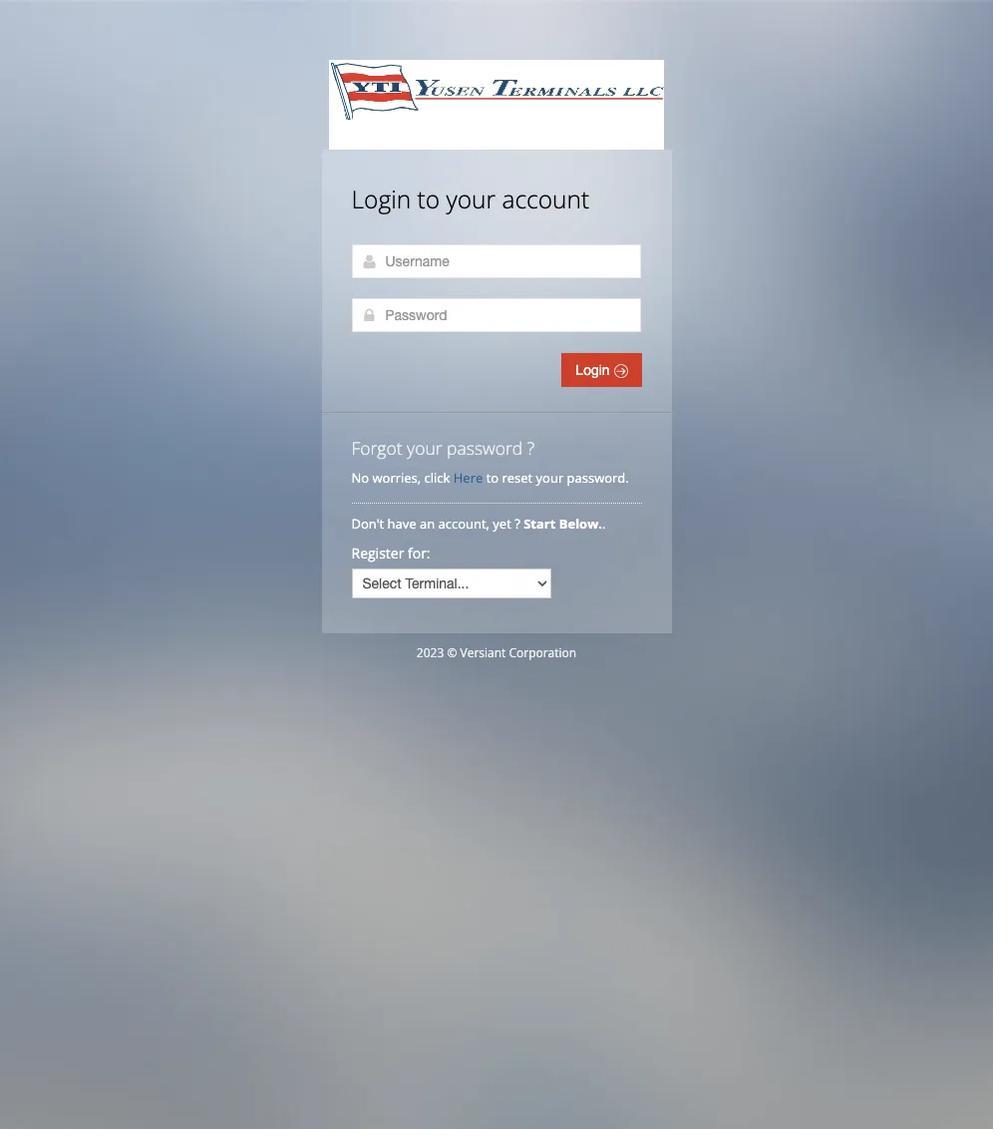Task type: locate. For each thing, give the bounding box(es) containing it.
? right yet
[[515, 515, 521, 533]]

2 horizontal spatial your
[[536, 469, 564, 487]]

?
[[528, 436, 535, 460], [515, 515, 521, 533]]

to inside forgot your password ? no worries, click here to reset your password.
[[486, 469, 499, 487]]

login inside button
[[576, 362, 614, 378]]

? up reset
[[528, 436, 535, 460]]

your up click at the top of the page
[[407, 436, 443, 460]]

your up username text box
[[446, 183, 496, 215]]

1 vertical spatial to
[[486, 469, 499, 487]]

your
[[446, 183, 496, 215], [407, 436, 443, 460], [536, 469, 564, 487]]

0 vertical spatial login
[[352, 183, 411, 215]]

to
[[418, 183, 440, 215], [486, 469, 499, 487]]

login
[[352, 183, 411, 215], [576, 362, 614, 378]]

0 horizontal spatial login
[[352, 183, 411, 215]]

your right reset
[[536, 469, 564, 487]]

have
[[388, 515, 417, 533]]

1 horizontal spatial login
[[576, 362, 614, 378]]

1 vertical spatial login
[[576, 362, 614, 378]]

Password password field
[[352, 298, 641, 332]]

to up username text box
[[418, 183, 440, 215]]

to right here
[[486, 469, 499, 487]]

.
[[603, 515, 606, 533]]

worries,
[[373, 469, 421, 487]]

login to your account
[[352, 183, 590, 215]]

don't have an account, yet ? start below. .
[[352, 515, 609, 533]]

for:
[[408, 544, 431, 563]]

forgot
[[352, 436, 403, 460]]

0 vertical spatial your
[[446, 183, 496, 215]]

register
[[352, 544, 404, 563]]

password
[[447, 436, 523, 460]]

1 vertical spatial your
[[407, 436, 443, 460]]

1 vertical spatial ?
[[515, 515, 521, 533]]

Username text field
[[352, 244, 641, 278]]

lock image
[[362, 307, 378, 323]]

login for login
[[576, 362, 614, 378]]

below.
[[559, 515, 603, 533]]

1 horizontal spatial your
[[446, 183, 496, 215]]

1 horizontal spatial ?
[[528, 436, 535, 460]]

1 horizontal spatial to
[[486, 469, 499, 487]]

0 horizontal spatial to
[[418, 183, 440, 215]]

0 horizontal spatial ?
[[515, 515, 521, 533]]

0 vertical spatial ?
[[528, 436, 535, 460]]

? inside forgot your password ? no worries, click here to reset your password.
[[528, 436, 535, 460]]



Task type: describe. For each thing, give the bounding box(es) containing it.
user image
[[362, 253, 378, 269]]

©
[[447, 644, 457, 661]]

2 vertical spatial your
[[536, 469, 564, 487]]

account,
[[438, 515, 490, 533]]

login button
[[562, 353, 642, 387]]

here
[[454, 469, 483, 487]]

forgot your password ? no worries, click here to reset your password.
[[352, 436, 629, 487]]

versiant
[[460, 644, 506, 661]]

2023 © versiant corporation
[[417, 644, 577, 661]]

no
[[352, 469, 369, 487]]

click
[[425, 469, 450, 487]]

account
[[502, 183, 590, 215]]

reset
[[502, 469, 533, 487]]

an
[[420, 515, 435, 533]]

corporation
[[509, 644, 577, 661]]

here link
[[454, 469, 483, 487]]

password.
[[567, 469, 629, 487]]

register for:
[[352, 544, 431, 563]]

2023
[[417, 644, 444, 661]]

don't
[[352, 515, 384, 533]]

0 horizontal spatial your
[[407, 436, 443, 460]]

start
[[524, 515, 556, 533]]

login for login to your account
[[352, 183, 411, 215]]

0 vertical spatial to
[[418, 183, 440, 215]]

yet
[[493, 515, 512, 533]]

swapright image
[[614, 364, 628, 378]]



